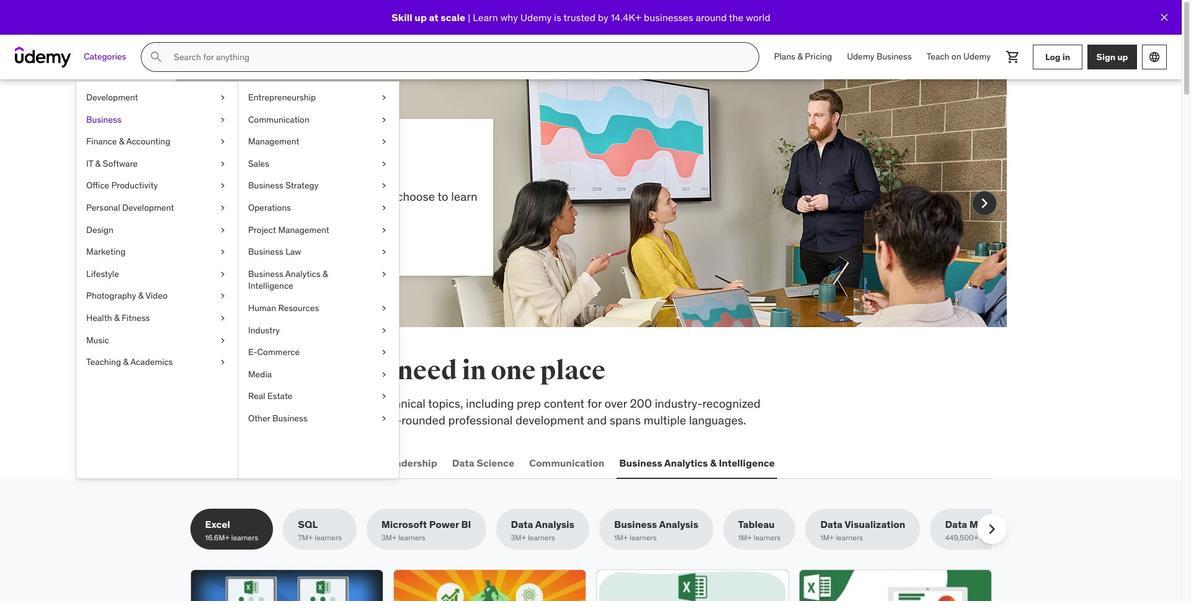 Task type: vqa. For each thing, say whether or not it's contained in the screenshot.
Office
yes



Task type: locate. For each thing, give the bounding box(es) containing it.
16.6m+
[[205, 534, 230, 543]]

learners inside data visualization 1m+ learners
[[836, 534, 863, 543]]

data inside button
[[452, 457, 474, 469]]

xsmall image inside industry link
[[379, 325, 389, 337]]

& for software
[[95, 158, 101, 169]]

data left visualization
[[821, 519, 843, 531]]

1 3m+ from the left
[[381, 534, 397, 543]]

request
[[242, 240, 282, 252]]

business analytics & intelligence inside business analytics & intelligence link
[[248, 269, 328, 292]]

0 vertical spatial to
[[438, 189, 448, 204]]

skill
[[392, 11, 412, 23]]

lifestyle link
[[76, 264, 238, 286]]

technical
[[378, 397, 426, 411]]

intelligence up human
[[248, 281, 293, 292]]

learners inside tableau 1m+ learners
[[754, 534, 781, 543]]

submit search image
[[149, 50, 164, 65]]

xsmall image inside lifestyle link
[[218, 269, 228, 281]]

xsmall image inside music link
[[218, 335, 228, 347]]

business law link
[[238, 241, 399, 264]]

data visualization 1m+ learners
[[821, 519, 906, 543]]

xsmall image inside entrepreneurship link
[[379, 92, 389, 104]]

other business link
[[238, 408, 399, 430]]

xsmall image inside media link
[[379, 369, 389, 381]]

real estate link
[[238, 386, 399, 408]]

languages.
[[689, 413, 746, 428]]

to up 'supports'
[[364, 397, 375, 411]]

& for video
[[138, 291, 144, 302]]

xsmall image inside "teaching & academics" link
[[218, 357, 228, 369]]

& right health
[[114, 313, 119, 324]]

plans & pricing
[[774, 51, 832, 62]]

xsmall image inside e-commerce link
[[379, 347, 389, 359]]

ready-
[[293, 133, 356, 159]]

0 horizontal spatial analytics
[[285, 269, 321, 280]]

xsmall image for business strategy
[[379, 180, 389, 192]]

commerce
[[257, 347, 300, 358]]

xsmall image for office productivity
[[218, 180, 228, 192]]

skills inside covering critical workplace skills to technical topics, including prep content for over 200 industry-recognized certifications, our catalog supports well-rounded professional development and spans multiple languages.
[[335, 397, 362, 411]]

Search for anything text field
[[171, 47, 744, 68]]

see
[[235, 189, 255, 204]]

intelligence down languages.
[[719, 457, 775, 469]]

communication inside button
[[529, 457, 605, 469]]

xsmall image for communication
[[379, 114, 389, 126]]

1 vertical spatial why
[[258, 189, 279, 204]]

3m+ inside the data analysis 3m+ learners
[[511, 534, 526, 543]]

design link
[[76, 219, 238, 241]]

and
[[587, 413, 607, 428]]

human resources
[[248, 303, 319, 314]]

business inside "business analytics & intelligence" button
[[619, 457, 662, 469]]

xsmall image for real estate
[[379, 391, 389, 403]]

0 vertical spatial next image
[[975, 194, 994, 213]]

xsmall image inside business strategy 'link'
[[379, 180, 389, 192]]

1 horizontal spatial analysis
[[659, 519, 699, 531]]

microsoft
[[381, 519, 427, 531]]

critical
[[240, 397, 276, 411]]

2 vertical spatial development
[[216, 457, 280, 469]]

3m+
[[381, 534, 397, 543], [511, 534, 526, 543]]

including
[[466, 397, 514, 411]]

entrepreneurship
[[248, 92, 316, 103]]

xsmall image for business analytics & intelligence
[[379, 269, 389, 281]]

management link
[[238, 131, 399, 153]]

learners inside microsoft power bi 3m+ learners
[[398, 534, 425, 543]]

xsmall image for operations
[[379, 202, 389, 214]]

xsmall image inside project management link
[[379, 224, 389, 237]]

2 1m+ from the left
[[738, 534, 752, 543]]

teaching
[[86, 357, 121, 368]]

& left video
[[138, 291, 144, 302]]

data inside data modeling 449,500+ learners
[[945, 519, 968, 531]]

xsmall image for health & fitness
[[218, 313, 228, 325]]

other
[[248, 413, 270, 424]]

xsmall image inside it & software link
[[218, 158, 228, 170]]

1m+ inside business analysis 1m+ learners
[[614, 534, 628, 543]]

udemy image
[[15, 47, 71, 68]]

business analytics & intelligence for "business analytics & intelligence" button
[[619, 457, 775, 469]]

development right web
[[216, 457, 280, 469]]

0 vertical spatial why
[[501, 11, 518, 23]]

communication down development
[[529, 457, 605, 469]]

business inside business analytics & intelligence link
[[248, 269, 283, 280]]

business.
[[300, 206, 351, 221]]

0 horizontal spatial up
[[415, 11, 427, 23]]

1 horizontal spatial up
[[1118, 51, 1128, 62]]

xsmall image inside personal development link
[[218, 202, 228, 214]]

1 vertical spatial to
[[364, 397, 375, 411]]

analysis inside business analysis 1m+ learners
[[659, 519, 699, 531]]

xsmall image inside development link
[[218, 92, 228, 104]]

xsmall image inside real estate 'link'
[[379, 391, 389, 403]]

7 learners from the left
[[836, 534, 863, 543]]

xsmall image inside 'office productivity' link
[[218, 180, 228, 192]]

for-
[[356, 133, 392, 159]]

0 vertical spatial development
[[86, 92, 138, 103]]

data right bi
[[511, 519, 533, 531]]

& right teaching
[[123, 357, 129, 368]]

business inside business strategy 'link'
[[248, 180, 283, 191]]

1 1m+ from the left
[[614, 534, 628, 543]]

1 horizontal spatial to
[[438, 189, 448, 204]]

data science button
[[450, 449, 517, 479]]

learners inside data modeling 449,500+ learners
[[980, 534, 1007, 543]]

our
[[265, 413, 282, 428]]

all the skills you need in one place
[[190, 356, 606, 387]]

next image inside topic filters element
[[982, 520, 1002, 540]]

&
[[798, 51, 803, 62], [119, 136, 124, 147], [95, 158, 101, 169], [323, 269, 328, 280], [138, 291, 144, 302], [114, 313, 119, 324], [123, 357, 129, 368], [710, 457, 717, 469]]

communication
[[248, 114, 309, 125], [529, 457, 605, 469]]

xsmall image for teaching & academics
[[218, 357, 228, 369]]

0 vertical spatial up
[[415, 11, 427, 23]]

xsmall image inside health & fitness link
[[218, 313, 228, 325]]

development down categories 'dropdown button'
[[86, 92, 138, 103]]

1 horizontal spatial business analytics & intelligence
[[619, 457, 775, 469]]

0 horizontal spatial the
[[231, 356, 271, 387]]

0 horizontal spatial to
[[364, 397, 375, 411]]

industry
[[248, 325, 280, 336]]

in right the log on the top right of the page
[[1063, 51, 1070, 62]]

1 vertical spatial business analytics & intelligence
[[619, 457, 775, 469]]

udemy up project management
[[260, 206, 297, 221]]

0 vertical spatial analytics
[[285, 269, 321, 280]]

1 horizontal spatial analytics
[[664, 457, 708, 469]]

xsmall image for management
[[379, 136, 389, 148]]

1 horizontal spatial 1m+
[[738, 534, 752, 543]]

marketing
[[86, 246, 126, 258]]

skills up workplace
[[276, 356, 343, 387]]

intelligence for business analytics & intelligence link
[[248, 281, 293, 292]]

1 vertical spatial up
[[1118, 51, 1128, 62]]

teaching & academics link
[[76, 352, 238, 374]]

xsmall image for finance & accounting
[[218, 136, 228, 148]]

& for academics
[[123, 357, 129, 368]]

1 analysis from the left
[[535, 519, 575, 531]]

xsmall image for other business
[[379, 413, 389, 425]]

business analytics & intelligence inside "business analytics & intelligence" button
[[619, 457, 775, 469]]

analytics inside button
[[664, 457, 708, 469]]

xsmall image for development
[[218, 92, 228, 104]]

1m+ inside data visualization 1m+ learners
[[821, 534, 834, 543]]

intelligence inside button
[[719, 457, 775, 469]]

personal
[[86, 202, 120, 213]]

0 horizontal spatial 1m+
[[614, 534, 628, 543]]

learners inside the excel 16.6m+ learners
[[231, 534, 258, 543]]

data analysis 3m+ learners
[[511, 519, 575, 543]]

0 vertical spatial communication
[[248, 114, 309, 125]]

office
[[86, 180, 109, 191]]

xsmall image inside communication link
[[379, 114, 389, 126]]

1 horizontal spatial the
[[729, 11, 744, 23]]

skills up 'supports'
[[335, 397, 362, 411]]

analytics down law
[[285, 269, 321, 280]]

5 learners from the left
[[630, 534, 657, 543]]

0 horizontal spatial in
[[462, 356, 486, 387]]

close image
[[1158, 11, 1171, 24]]

up right 'sign'
[[1118, 51, 1128, 62]]

xsmall image inside business law link
[[379, 246, 389, 259]]

management up sales on the left top of the page
[[248, 136, 299, 147]]

1 vertical spatial skills
[[335, 397, 362, 411]]

1 vertical spatial analytics
[[664, 457, 708, 469]]

& right plans
[[798, 51, 803, 62]]

xsmall image inside marketing 'link'
[[218, 246, 228, 259]]

8 learners from the left
[[980, 534, 1007, 543]]

|
[[468, 11, 471, 23]]

data for data visualization 1m+ learners
[[821, 519, 843, 531]]

1 vertical spatial communication
[[529, 457, 605, 469]]

1 vertical spatial development
[[122, 202, 174, 213]]

0 horizontal spatial 3m+
[[381, 534, 397, 543]]

1 vertical spatial intelligence
[[719, 457, 775, 469]]

analytics for business analytics & intelligence link
[[285, 269, 321, 280]]

xsmall image for media
[[379, 369, 389, 381]]

in
[[1063, 51, 1070, 62], [462, 356, 486, 387]]

communication link
[[238, 109, 399, 131]]

xsmall image inside the finance & accounting link
[[218, 136, 228, 148]]

xsmall image
[[379, 92, 389, 104], [379, 136, 389, 148], [218, 180, 228, 192], [379, 202, 389, 214], [218, 269, 228, 281], [379, 369, 389, 381]]

categories button
[[76, 42, 134, 72]]

communication for communication link
[[248, 114, 309, 125]]

1m+ inside tableau 1m+ learners
[[738, 534, 752, 543]]

0 horizontal spatial intelligence
[[248, 281, 293, 292]]

plans
[[774, 51, 796, 62]]

xsmall image inside 'design' link
[[218, 224, 228, 237]]

& down business law link
[[323, 269, 328, 280]]

data left science
[[452, 457, 474, 469]]

2 learners from the left
[[315, 534, 342, 543]]

music link
[[76, 330, 238, 352]]

spans
[[610, 413, 641, 428]]

build ready-for- anything teams see why leading organizations choose to learn with udemy business.
[[235, 133, 478, 221]]

business inside 'other business' link
[[272, 413, 308, 424]]

development inside web development button
[[216, 457, 280, 469]]

data up 449,500+
[[945, 519, 968, 531]]

the
[[729, 11, 744, 23], [231, 356, 271, 387]]

0 horizontal spatial why
[[258, 189, 279, 204]]

tableau
[[738, 519, 775, 531]]

3m+ inside microsoft power bi 3m+ learners
[[381, 534, 397, 543]]

business link
[[76, 109, 238, 131]]

& for fitness
[[114, 313, 119, 324]]

analytics down multiple
[[664, 457, 708, 469]]

1 horizontal spatial intelligence
[[719, 457, 775, 469]]

xsmall image inside sales link
[[379, 158, 389, 170]]

next image inside carousel element
[[975, 194, 994, 213]]

entrepreneurship link
[[238, 87, 399, 109]]

0 vertical spatial in
[[1063, 51, 1070, 62]]

xsmall image for project management
[[379, 224, 389, 237]]

health & fitness link
[[76, 308, 238, 330]]

next image
[[975, 194, 994, 213], [982, 520, 1002, 540]]

analytics for "business analytics & intelligence" button
[[664, 457, 708, 469]]

14.4k+
[[611, 11, 642, 23]]

health
[[86, 313, 112, 324]]

businesses
[[644, 11, 693, 23]]

e-
[[248, 347, 257, 358]]

personal development link
[[76, 197, 238, 219]]

data inside the data analysis 3m+ learners
[[511, 519, 533, 531]]

xsmall image for sales
[[379, 158, 389, 170]]

multiple
[[644, 413, 686, 428]]

well-
[[376, 413, 402, 428]]

7m+
[[298, 534, 313, 543]]

business analytics & intelligence up human resources
[[248, 269, 328, 292]]

xsmall image inside business 'link'
[[218, 114, 228, 126]]

1 vertical spatial next image
[[982, 520, 1002, 540]]

1 vertical spatial in
[[462, 356, 486, 387]]

6 learners from the left
[[754, 534, 781, 543]]

in up including on the left bottom
[[462, 356, 486, 387]]

development
[[86, 92, 138, 103], [122, 202, 174, 213], [216, 457, 280, 469]]

why right see at the top of the page
[[258, 189, 279, 204]]

development inside personal development link
[[122, 202, 174, 213]]

1 horizontal spatial 3m+
[[511, 534, 526, 543]]

marketing link
[[76, 241, 238, 264]]

3 1m+ from the left
[[821, 534, 834, 543]]

xsmall image for lifestyle
[[218, 269, 228, 281]]

communication down entrepreneurship
[[248, 114, 309, 125]]

request a demo
[[242, 240, 319, 252]]

0 vertical spatial business analytics & intelligence
[[248, 269, 328, 292]]

log in link
[[1033, 45, 1083, 69]]

0 horizontal spatial business analytics & intelligence
[[248, 269, 328, 292]]

& down languages.
[[710, 457, 717, 469]]

xsmall image
[[218, 92, 228, 104], [218, 114, 228, 126], [379, 114, 389, 126], [218, 136, 228, 148], [218, 158, 228, 170], [379, 158, 389, 170], [379, 180, 389, 192], [218, 202, 228, 214], [218, 224, 228, 237], [379, 224, 389, 237], [218, 246, 228, 259], [379, 246, 389, 259], [379, 269, 389, 281], [218, 291, 228, 303], [379, 303, 389, 315], [218, 313, 228, 325], [379, 325, 389, 337], [218, 335, 228, 347], [379, 347, 389, 359], [218, 357, 228, 369], [379, 391, 389, 403], [379, 413, 389, 425]]

development inside development link
[[86, 92, 138, 103]]

business law
[[248, 246, 301, 258]]

up left at
[[415, 11, 427, 23]]

media
[[248, 369, 272, 380]]

0 vertical spatial intelligence
[[248, 281, 293, 292]]

the up real on the bottom
[[231, 356, 271, 387]]

xsmall image inside business analytics & intelligence link
[[379, 269, 389, 281]]

up for skill
[[415, 11, 427, 23]]

sales
[[248, 158, 269, 169]]

why inside build ready-for- anything teams see why leading organizations choose to learn with udemy business.
[[258, 189, 279, 204]]

& right it
[[95, 158, 101, 169]]

& right finance
[[119, 136, 124, 147]]

for
[[587, 397, 602, 411]]

data inside data visualization 1m+ learners
[[821, 519, 843, 531]]

1 horizontal spatial why
[[501, 11, 518, 23]]

request a demo link
[[235, 232, 326, 261]]

to left learn
[[438, 189, 448, 204]]

xsmall image inside human resources link
[[379, 303, 389, 315]]

development down 'office productivity' link
[[122, 202, 174, 213]]

1 horizontal spatial communication
[[529, 457, 605, 469]]

web development
[[193, 457, 280, 469]]

xsmall image inside management link
[[379, 136, 389, 148]]

analysis for data analysis
[[535, 519, 575, 531]]

3 learners from the left
[[398, 534, 425, 543]]

1 learners from the left
[[231, 534, 258, 543]]

human resources link
[[238, 298, 399, 320]]

xsmall image for entrepreneurship
[[379, 92, 389, 104]]

business analytics & intelligence down languages.
[[619, 457, 775, 469]]

0 horizontal spatial communication
[[248, 114, 309, 125]]

learners inside business analysis 1m+ learners
[[630, 534, 657, 543]]

0 horizontal spatial analysis
[[535, 519, 575, 531]]

real estate
[[248, 391, 293, 402]]

management up demo
[[278, 224, 329, 236]]

human
[[248, 303, 276, 314]]

teach
[[927, 51, 950, 62]]

analysis inside the data analysis 3m+ learners
[[535, 519, 575, 531]]

2 analysis from the left
[[659, 519, 699, 531]]

need
[[397, 356, 457, 387]]

xsmall image inside 'other business' link
[[379, 413, 389, 425]]

why right learn
[[501, 11, 518, 23]]

4 learners from the left
[[528, 534, 555, 543]]

professional
[[448, 413, 513, 428]]

0 vertical spatial management
[[248, 136, 299, 147]]

2 horizontal spatial 1m+
[[821, 534, 834, 543]]

2 3m+ from the left
[[511, 534, 526, 543]]

& for pricing
[[798, 51, 803, 62]]

the left world
[[729, 11, 744, 23]]

xsmall image inside operations link
[[379, 202, 389, 214]]

xsmall image inside photography & video link
[[218, 291, 228, 303]]

1m+ for data visualization
[[821, 534, 834, 543]]

finance
[[86, 136, 117, 147]]



Task type: describe. For each thing, give the bounding box(es) containing it.
one
[[491, 356, 536, 387]]

xsmall image for photography & video
[[218, 291, 228, 303]]

xsmall image for business law
[[379, 246, 389, 259]]

to inside build ready-for- anything teams see why leading organizations choose to learn with udemy business.
[[438, 189, 448, 204]]

business analysis 1m+ learners
[[614, 519, 699, 543]]

development for personal
[[122, 202, 174, 213]]

project management link
[[238, 219, 399, 241]]

project management
[[248, 224, 329, 236]]

& inside button
[[710, 457, 717, 469]]

business analytics & intelligence link
[[238, 264, 399, 298]]

recognized
[[703, 397, 761, 411]]

to inside covering critical workplace skills to technical topics, including prep content for over 200 industry-recognized certifications, our catalog supports well-rounded professional development and spans multiple languages.
[[364, 397, 375, 411]]

finance & accounting
[[86, 136, 170, 147]]

xsmall image for marketing
[[218, 246, 228, 259]]

around
[[696, 11, 727, 23]]

health & fitness
[[86, 313, 150, 324]]

leadership button
[[382, 449, 440, 479]]

1 vertical spatial management
[[278, 224, 329, 236]]

place
[[540, 356, 606, 387]]

communication button
[[527, 449, 607, 479]]

business analytics & intelligence for business analytics & intelligence link
[[248, 269, 328, 292]]

& for accounting
[[119, 136, 124, 147]]

at
[[429, 11, 439, 23]]

operations link
[[238, 197, 399, 219]]

business inside business 'link'
[[86, 114, 121, 125]]

xsmall image for it & software
[[218, 158, 228, 170]]

organizations
[[323, 189, 394, 204]]

learners inside sql 7m+ learners
[[315, 534, 342, 543]]

shopping cart with 0 items image
[[1006, 50, 1021, 65]]

business inside business analysis 1m+ learners
[[614, 519, 657, 531]]

sign
[[1097, 51, 1116, 62]]

udemy right pricing
[[847, 51, 875, 62]]

xsmall image for e-commerce
[[379, 347, 389, 359]]

bi
[[461, 519, 471, 531]]

you
[[348, 356, 393, 387]]

xsmall image for personal development
[[218, 202, 228, 214]]

business analytics & intelligence button
[[617, 449, 777, 479]]

analysis for business analysis
[[659, 519, 699, 531]]

0 vertical spatial the
[[729, 11, 744, 23]]

web development button
[[190, 449, 282, 479]]

tableau 1m+ learners
[[738, 519, 781, 543]]

law
[[286, 246, 301, 258]]

communication for communication button
[[529, 457, 605, 469]]

teach on udemy link
[[919, 42, 998, 72]]

is
[[554, 11, 561, 23]]

carousel element
[[175, 79, 1007, 357]]

teaching & academics
[[86, 357, 173, 368]]

finance & accounting link
[[76, 131, 238, 153]]

xsmall image for human resources
[[379, 303, 389, 315]]

other business
[[248, 413, 308, 424]]

1 horizontal spatial in
[[1063, 51, 1070, 62]]

up for sign
[[1118, 51, 1128, 62]]

intelligence for "business analytics & intelligence" button
[[719, 457, 775, 469]]

anything
[[235, 158, 323, 184]]

demo
[[292, 240, 319, 252]]

catalog
[[284, 413, 323, 428]]

log in
[[1045, 51, 1070, 62]]

next image for topic filters element
[[982, 520, 1002, 540]]

software
[[103, 158, 138, 169]]

office productivity
[[86, 180, 158, 191]]

0 vertical spatial skills
[[276, 356, 343, 387]]

industry-
[[655, 397, 703, 411]]

xsmall image for industry
[[379, 325, 389, 337]]

with
[[235, 206, 257, 221]]

certifications,
[[190, 413, 262, 428]]

microsoft power bi 3m+ learners
[[381, 519, 471, 543]]

photography & video link
[[76, 286, 238, 308]]

web
[[193, 457, 214, 469]]

udemy business link
[[840, 42, 919, 72]]

business inside "udemy business" link
[[877, 51, 912, 62]]

development link
[[76, 87, 238, 109]]

xsmall image for design
[[218, 224, 228, 237]]

udemy right on
[[964, 51, 991, 62]]

data modeling 449,500+ learners
[[945, 519, 1014, 543]]

design
[[86, 224, 113, 236]]

learners inside the data analysis 3m+ learners
[[528, 534, 555, 543]]

200
[[630, 397, 652, 411]]

why for scale
[[501, 11, 518, 23]]

science
[[477, 457, 514, 469]]

trusted
[[564, 11, 596, 23]]

449,500+
[[945, 534, 979, 543]]

world
[[746, 11, 771, 23]]

1 vertical spatial the
[[231, 356, 271, 387]]

udemy inside build ready-for- anything teams see why leading organizations choose to learn with udemy business.
[[260, 206, 297, 221]]

business inside business law link
[[248, 246, 283, 258]]

academics
[[130, 357, 173, 368]]

lifestyle
[[86, 269, 119, 280]]

covering
[[190, 397, 237, 411]]

plans & pricing link
[[767, 42, 840, 72]]

topic filters element
[[190, 510, 1029, 551]]

resources
[[278, 303, 319, 314]]

strategy
[[286, 180, 319, 191]]

udemy business
[[847, 51, 912, 62]]

data for data modeling 449,500+ learners
[[945, 519, 968, 531]]

udemy left is
[[520, 11, 552, 23]]

industry link
[[238, 320, 399, 342]]

sign up
[[1097, 51, 1128, 62]]

sql 7m+ learners
[[298, 519, 342, 543]]

xsmall image for business
[[218, 114, 228, 126]]

choose
[[397, 189, 435, 204]]

productivity
[[111, 180, 158, 191]]

photography
[[86, 291, 136, 302]]

data for data analysis 3m+ learners
[[511, 519, 533, 531]]

topics,
[[428, 397, 463, 411]]

development for web
[[216, 457, 280, 469]]

visualization
[[845, 519, 906, 531]]

modeling
[[970, 519, 1014, 531]]

xsmall image for music
[[218, 335, 228, 347]]

operations
[[248, 202, 291, 213]]

office productivity link
[[76, 175, 238, 197]]

it
[[86, 158, 93, 169]]

1m+ for business analysis
[[614, 534, 628, 543]]

data for data science
[[452, 457, 474, 469]]

sql
[[298, 519, 318, 531]]

excel 16.6m+ learners
[[205, 519, 258, 543]]

business strategy
[[248, 180, 319, 191]]

learn
[[451, 189, 478, 204]]

build
[[235, 133, 289, 159]]

video
[[145, 291, 168, 302]]

why for anything
[[258, 189, 279, 204]]

e-commerce
[[248, 347, 300, 358]]

next image for carousel element
[[975, 194, 994, 213]]

categories
[[84, 51, 126, 62]]

real
[[248, 391, 265, 402]]

sales link
[[238, 153, 399, 175]]

choose a language image
[[1149, 51, 1161, 63]]

accounting
[[126, 136, 170, 147]]



